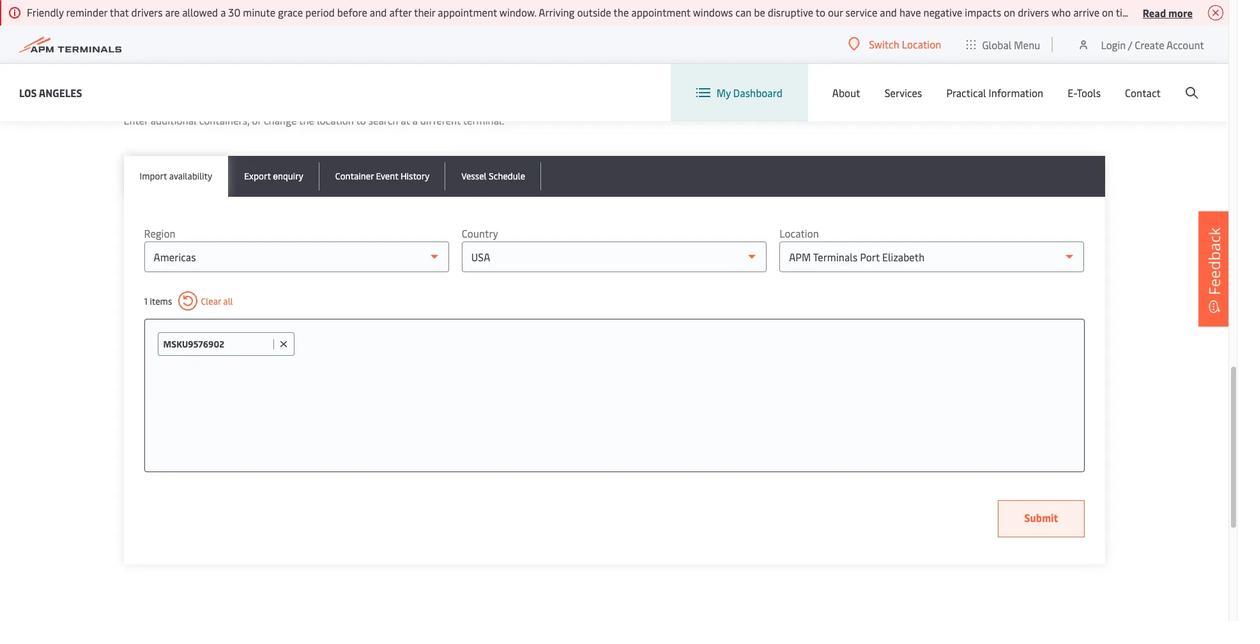 Task type: describe. For each thing, give the bounding box(es) containing it.
enter additional containers, or change the location to search at a different terminal.
[[124, 113, 505, 127]]

login / create account
[[1102, 37, 1205, 51]]

contact
[[1126, 86, 1161, 100]]

arriving
[[539, 5, 575, 19]]

export еnquiry
[[244, 170, 303, 182]]

tools
[[1077, 86, 1101, 100]]

submit button
[[999, 501, 1085, 538]]

clear all
[[201, 295, 233, 307]]

services button
[[885, 64, 923, 121]]

terminal.
[[463, 113, 505, 127]]

negative
[[924, 5, 963, 19]]

region
[[144, 226, 176, 240]]

import
[[140, 170, 167, 182]]

0 horizontal spatial a
[[221, 5, 226, 19]]

schedule
[[489, 170, 526, 182]]

clear
[[201, 295, 221, 307]]

e-tools
[[1068, 86, 1101, 100]]

change
[[264, 113, 297, 127]]

1 horizontal spatial the
[[614, 5, 629, 19]]

additional
[[151, 113, 197, 127]]

be
[[754, 5, 766, 19]]

1 drivers from the left
[[131, 5, 163, 19]]

2 that from the left
[[1176, 5, 1196, 19]]

practical information
[[947, 86, 1044, 100]]

enter
[[124, 113, 148, 127]]

search
[[369, 113, 398, 127]]

different
[[420, 113, 461, 127]]

items
[[150, 295, 172, 307]]

out
[[1227, 5, 1239, 19]]

availability
[[169, 170, 212, 182]]

history
[[401, 170, 430, 182]]

drivers
[[1142, 5, 1174, 19]]

before
[[337, 5, 367, 19]]

еnquiry
[[273, 170, 303, 182]]

los
[[19, 85, 37, 99]]

who
[[1052, 5, 1072, 19]]

time.
[[1117, 5, 1139, 19]]

1
[[144, 295, 148, 307]]

contact button
[[1126, 64, 1161, 121]]

1 items
[[144, 295, 172, 307]]

my
[[717, 86, 731, 100]]

services
[[885, 86, 923, 100]]

my dashboard
[[717, 86, 783, 100]]

impacts
[[965, 5, 1002, 19]]

1 horizontal spatial a
[[413, 113, 418, 127]]

read
[[1143, 5, 1167, 19]]

clear all button
[[179, 291, 233, 311]]

container
[[335, 170, 374, 182]]

los angeles link
[[19, 85, 82, 101]]

30
[[228, 5, 241, 19]]

1 on from the left
[[1004, 5, 1016, 19]]

have
[[900, 5, 922, 19]]

more
[[1169, 5, 1193, 19]]

e-tools button
[[1068, 64, 1101, 121]]

import availability button
[[124, 156, 228, 197]]

at
[[401, 113, 410, 127]]

1 and from the left
[[370, 5, 387, 19]]

container event history button
[[319, 156, 446, 197]]

global menu
[[983, 37, 1041, 51]]

event
[[376, 170, 399, 182]]

1 horizontal spatial to
[[816, 5, 826, 19]]

our
[[828, 5, 844, 19]]

read more
[[1143, 5, 1193, 19]]

create
[[1135, 37, 1165, 51]]

feedback
[[1204, 227, 1225, 295]]

1 vertical spatial to
[[356, 113, 366, 127]]

export еnquiry button
[[228, 156, 319, 197]]

/
[[1129, 37, 1133, 51]]

outside
[[577, 5, 612, 19]]

minute
[[243, 5, 276, 19]]

login
[[1102, 37, 1127, 51]]

e-
[[1068, 86, 1077, 100]]

my dashboard button
[[697, 64, 783, 121]]

location
[[317, 113, 354, 127]]

switch location button
[[849, 37, 942, 51]]

export
[[244, 170, 271, 182]]

can
[[736, 5, 752, 19]]



Task type: vqa. For each thing, say whether or not it's contained in the screenshot.
the right Location
yes



Task type: locate. For each thing, give the bounding box(es) containing it.
and left "have"
[[880, 5, 897, 19]]

practical information button
[[947, 64, 1044, 121]]

to left search
[[356, 113, 366, 127]]

that right drivers
[[1176, 5, 1196, 19]]

read more button
[[1143, 4, 1193, 20]]

a
[[221, 5, 226, 19], [413, 113, 418, 127]]

appointment
[[438, 5, 497, 19], [632, 5, 691, 19]]

appointment right their
[[438, 5, 497, 19]]

1 horizontal spatial appointment
[[632, 5, 691, 19]]

vessel schedule
[[462, 170, 526, 182]]

disruptive
[[768, 5, 814, 19]]

los angeles
[[19, 85, 82, 99]]

window.
[[500, 5, 537, 19]]

and
[[370, 5, 387, 19], [880, 5, 897, 19]]

windows
[[693, 5, 733, 19]]

None text field
[[163, 338, 270, 350]]

menu
[[1015, 37, 1041, 51]]

submit
[[1025, 511, 1059, 525]]

1 appointment from the left
[[438, 5, 497, 19]]

dashboard
[[734, 86, 783, 100]]

0 horizontal spatial appointment
[[438, 5, 497, 19]]

import availability
[[140, 170, 212, 182]]

vessel
[[462, 170, 487, 182]]

switch
[[869, 37, 900, 51]]

on left time.
[[1103, 5, 1114, 19]]

login / create account link
[[1078, 26, 1205, 63]]

service
[[846, 5, 878, 19]]

information
[[989, 86, 1044, 100]]

1 arrive from the left
[[1074, 5, 1100, 19]]

1 horizontal spatial arrive
[[1198, 5, 1224, 19]]

location
[[902, 37, 942, 51], [780, 226, 819, 240]]

are
[[165, 5, 180, 19]]

0 vertical spatial to
[[816, 5, 826, 19]]

and left after
[[370, 5, 387, 19]]

after
[[390, 5, 412, 19]]

0 horizontal spatial arrive
[[1074, 5, 1100, 19]]

the right outside
[[614, 5, 629, 19]]

feedback button
[[1199, 211, 1231, 327]]

that
[[110, 5, 129, 19], [1176, 5, 1196, 19]]

the
[[614, 5, 629, 19], [299, 113, 314, 127]]

all
[[223, 295, 233, 307]]

1 horizontal spatial location
[[902, 37, 942, 51]]

0 vertical spatial the
[[614, 5, 629, 19]]

that right reminder
[[110, 5, 129, 19]]

1 vertical spatial the
[[299, 113, 314, 127]]

global menu button
[[955, 25, 1054, 64]]

0 horizontal spatial that
[[110, 5, 129, 19]]

0 vertical spatial location
[[902, 37, 942, 51]]

2 on from the left
[[1103, 5, 1114, 19]]

0 horizontal spatial to
[[356, 113, 366, 127]]

drivers left are
[[131, 5, 163, 19]]

arrive left out
[[1198, 5, 1224, 19]]

containers,
[[199, 113, 250, 127]]

close alert image
[[1209, 5, 1224, 20]]

0 horizontal spatial on
[[1004, 5, 1016, 19]]

vessel schedule button
[[446, 156, 542, 197]]

on right impacts at the right
[[1004, 5, 1016, 19]]

appointment left windows
[[632, 5, 691, 19]]

to
[[816, 5, 826, 19], [356, 113, 366, 127]]

2 arrive from the left
[[1198, 5, 1224, 19]]

the right change
[[299, 113, 314, 127]]

1 horizontal spatial drivers
[[1018, 5, 1050, 19]]

2 and from the left
[[880, 5, 897, 19]]

2 appointment from the left
[[632, 5, 691, 19]]

1 that from the left
[[110, 5, 129, 19]]

friendly reminder that drivers are allowed a 30 minute grace period before and after their appointment window. arriving outside the appointment windows can be disruptive to our service and have negative impacts on drivers who arrive on time. drivers that arrive out
[[27, 5, 1239, 19]]

drivers left who
[[1018, 5, 1050, 19]]

1 horizontal spatial that
[[1176, 5, 1196, 19]]

0 horizontal spatial and
[[370, 5, 387, 19]]

drivers
[[131, 5, 163, 19], [1018, 5, 1050, 19]]

grace
[[278, 5, 303, 19]]

1 vertical spatial a
[[413, 113, 418, 127]]

tab list containing import availability
[[124, 156, 1106, 197]]

arrive right who
[[1074, 5, 1100, 19]]

0 horizontal spatial the
[[299, 113, 314, 127]]

1 horizontal spatial and
[[880, 5, 897, 19]]

or
[[252, 113, 261, 127]]

global
[[983, 37, 1012, 51]]

reminder
[[66, 5, 107, 19]]

period
[[306, 5, 335, 19]]

2 drivers from the left
[[1018, 5, 1050, 19]]

to left our
[[816, 5, 826, 19]]

their
[[414, 5, 436, 19]]

1 horizontal spatial on
[[1103, 5, 1114, 19]]

a left 30
[[221, 5, 226, 19]]

country
[[462, 226, 498, 240]]

on
[[1004, 5, 1016, 19], [1103, 5, 1114, 19]]

0 horizontal spatial location
[[780, 226, 819, 240]]

0 vertical spatial a
[[221, 5, 226, 19]]

practical
[[947, 86, 987, 100]]

1 vertical spatial location
[[780, 226, 819, 240]]

a right at
[[413, 113, 418, 127]]

tab list
[[124, 156, 1106, 197]]

friendly
[[27, 5, 64, 19]]

about button
[[833, 64, 861, 121]]

container event history
[[335, 170, 430, 182]]

allowed
[[182, 5, 218, 19]]

0 horizontal spatial drivers
[[131, 5, 163, 19]]

angeles
[[39, 85, 82, 99]]

switch location
[[869, 37, 942, 51]]



